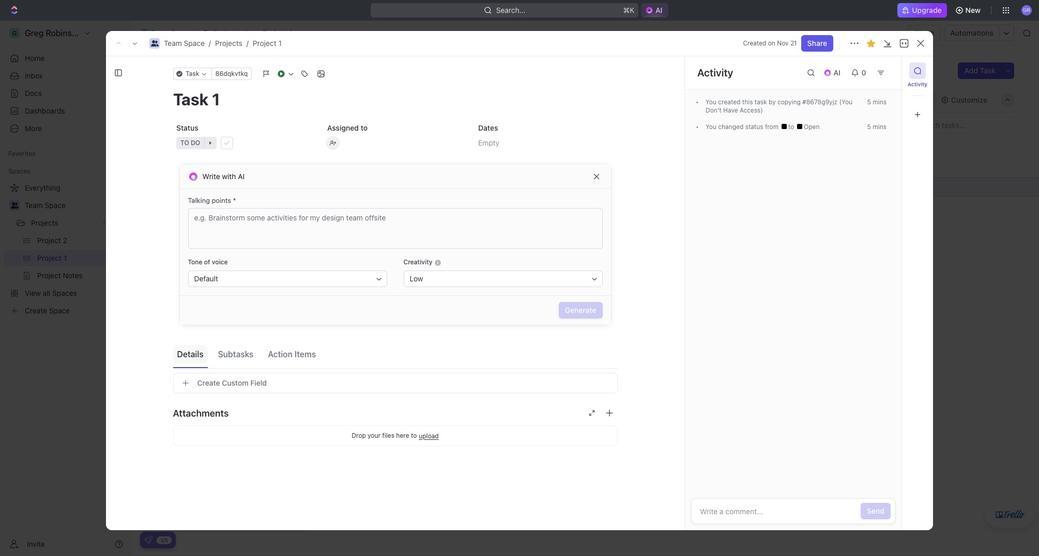 Task type: locate. For each thing, give the bounding box(es) containing it.
mins down search button
[[873, 123, 887, 131]]

create left a
[[163, 444, 185, 453]]

add task up customize
[[965, 66, 996, 75]]

86dqkvtkq button
[[211, 68, 252, 80]]

0 horizontal spatial share button
[[801, 35, 833, 52]]

‎task
[[186, 183, 201, 192], [186, 201, 201, 210]]

2 horizontal spatial ai
[[834, 68, 841, 77]]

invite
[[27, 540, 45, 549]]

‎task up talking
[[186, 183, 201, 192]]

to inside dropdown button
[[180, 139, 189, 147]]

1 horizontal spatial add
[[233, 149, 245, 157]]

0 horizontal spatial do
[[179, 149, 189, 157]]

‎task 1
[[186, 183, 207, 192]]

0 vertical spatial user group image
[[142, 31, 148, 36]]

‎task for ‎task 2
[[186, 201, 201, 210]]

default
[[194, 275, 218, 283]]

5 mins right the (you
[[867, 98, 887, 106]]

tone of voice
[[188, 259, 228, 266]]

0 vertical spatial create
[[197, 379, 220, 388]]

5 for changed status from
[[867, 123, 871, 131]]

1 vertical spatial mins
[[873, 123, 887, 131]]

your
[[368, 432, 381, 440]]

to do
[[180, 139, 200, 147], [169, 149, 189, 157]]

onboarding checklist button image
[[144, 537, 153, 545]]

1 vertical spatial create
[[163, 444, 185, 453]]

create inside button
[[197, 379, 220, 388]]

copying
[[778, 98, 801, 106]]

team
[[151, 28, 169, 37], [164, 39, 182, 48], [25, 201, 43, 210]]

projects inside sidebar navigation
[[31, 219, 58, 227]]

3 inside 'task 3' link
[[203, 219, 208, 228]]

1 vertical spatial 5 mins
[[867, 123, 887, 131]]

1 ‎task from the top
[[186, 183, 201, 192]]

2 ‎task from the top
[[186, 201, 201, 210]]

2 vertical spatial add task
[[186, 237, 216, 245]]

docs link
[[4, 85, 127, 102]]

task
[[755, 98, 767, 106]]

docs
[[25, 89, 42, 98]]

create for create a workspace
[[163, 444, 185, 453]]

0 vertical spatial 5 mins
[[867, 98, 887, 106]]

2 vertical spatial user group image
[[11, 203, 18, 209]]

details
[[177, 350, 204, 359]]

0 vertical spatial to do
[[180, 139, 200, 147]]

1 vertical spatial activity
[[908, 81, 928, 87]]

1 horizontal spatial ai button
[[819, 65, 847, 81]]

2 vertical spatial ai
[[238, 172, 245, 181]]

create up the started
[[197, 379, 220, 388]]

0 horizontal spatial activity
[[697, 67, 733, 79]]

ai right with
[[238, 172, 245, 181]]

share button right 21
[[801, 35, 833, 52]]

1/5
[[160, 537, 168, 544]]

2
[[203, 201, 208, 210]]

1 vertical spatial you
[[706, 123, 717, 131]]

0 horizontal spatial ai button
[[641, 3, 669, 18]]

1 vertical spatial user group image
[[151, 40, 158, 47]]

0 vertical spatial add
[[965, 66, 978, 75]]

1 vertical spatial ‎task
[[186, 201, 201, 210]]

ai button left 0
[[819, 65, 847, 81]]

team space up 'task' 'dropdown button'
[[151, 28, 192, 37]]

add task button down task 3 at the left top
[[181, 235, 220, 248]]

project
[[262, 28, 287, 37], [253, 39, 276, 48], [157, 62, 203, 79]]

search button
[[862, 93, 902, 107]]

1 5 from the top
[[867, 98, 871, 106]]

to do button
[[173, 134, 316, 153]]

mins for changed status from
[[873, 123, 887, 131]]

5 left search at right top
[[867, 98, 871, 106]]

1 horizontal spatial create
[[197, 379, 220, 388]]

1
[[289, 28, 292, 37], [278, 39, 282, 48], [206, 62, 213, 79], [203, 183, 207, 192]]

gr
[[1023, 7, 1031, 13]]

attachments
[[173, 408, 229, 419]]

#8678g9yjz (you don't have access)
[[706, 98, 853, 114]]

here
[[396, 432, 409, 440]]

started
[[186, 393, 220, 405]]

voice
[[212, 259, 228, 266]]

ai left 0 dropdown button
[[834, 68, 841, 77]]

3
[[201, 149, 205, 157], [203, 219, 208, 228]]

1 horizontal spatial add task
[[233, 149, 260, 157]]

create a workspace
[[163, 444, 230, 453]]

1 5 mins from the top
[[867, 98, 887, 106]]

add for add task "button" to the top
[[965, 66, 978, 75]]

automations button
[[945, 25, 999, 41]]

task sidebar navigation tab list
[[906, 63, 929, 123]]

add task button up with
[[221, 147, 265, 159]]

low button
[[404, 271, 603, 287]]

1 vertical spatial share
[[807, 39, 827, 48]]

1 horizontal spatial ai
[[656, 6, 663, 14]]

task up board
[[185, 70, 199, 78]]

1 horizontal spatial do
[[191, 139, 200, 147]]

1 vertical spatial add
[[233, 149, 245, 157]]

2 vertical spatial projects
[[31, 219, 58, 227]]

0 vertical spatial mins
[[873, 98, 887, 106]]

2 horizontal spatial user group image
[[151, 40, 158, 47]]

‎task left 2
[[186, 201, 201, 210]]

task down task 3 at the left top
[[201, 237, 216, 245]]

0 vertical spatial 3
[[201, 149, 205, 157]]

ai button
[[819, 65, 847, 81]]

‎task for ‎task 1
[[186, 183, 201, 192]]

add task button up customize
[[958, 63, 1002, 79]]

ai button inside task sidebar content section
[[819, 65, 847, 81]]

activity up hide dropdown button
[[908, 81, 928, 87]]

1 you from the top
[[706, 98, 717, 106]]

share down "upgrade" link
[[915, 28, 935, 37]]

of
[[204, 259, 210, 266]]

0 vertical spatial activity
[[697, 67, 733, 79]]

user group image
[[142, 31, 148, 36], [151, 40, 158, 47], [11, 203, 18, 209]]

‎task 2
[[186, 201, 208, 210]]

ai button right ⌘k
[[641, 3, 669, 18]]

project 1 link
[[250, 27, 295, 39], [253, 39, 282, 48]]

team space
[[151, 28, 192, 37], [25, 201, 66, 210]]

0 horizontal spatial create
[[163, 444, 185, 453]]

talking
[[188, 196, 210, 205]]

share
[[915, 28, 935, 37], [807, 39, 827, 48]]

list link
[[207, 93, 222, 107]]

0 vertical spatial share
[[915, 28, 935, 37]]

3 down 2
[[203, 219, 208, 228]]

to inside the drop your files here to upload
[[411, 432, 417, 440]]

task
[[980, 66, 996, 75], [185, 70, 199, 78], [247, 149, 260, 157], [186, 219, 201, 228], [201, 237, 216, 245]]

0 vertical spatial team space
[[151, 28, 192, 37]]

status
[[176, 124, 198, 132]]

projects
[[213, 28, 241, 37], [215, 39, 242, 48], [31, 219, 58, 227]]

1 vertical spatial team space
[[25, 201, 66, 210]]

1 horizontal spatial project 1
[[262, 28, 292, 37]]

add down task 3 at the left top
[[186, 237, 199, 245]]

upgrade
[[912, 6, 942, 14]]

add up with
[[233, 149, 245, 157]]

projects link
[[201, 27, 243, 39], [215, 39, 242, 48], [31, 215, 98, 232]]

5 down search button
[[867, 123, 871, 131]]

share button
[[908, 25, 941, 41], [801, 35, 833, 52]]

0 horizontal spatial project 1
[[157, 62, 216, 79]]

1 vertical spatial 5
[[867, 123, 871, 131]]

0 vertical spatial you
[[706, 98, 717, 106]]

0 horizontal spatial user group image
[[11, 203, 18, 209]]

team space link inside sidebar navigation
[[25, 198, 125, 214]]

add task up with
[[233, 149, 260, 157]]

empty button
[[475, 134, 618, 153]]

home
[[25, 54, 45, 63]]

5 mins
[[867, 98, 887, 106], [867, 123, 887, 131]]

1 horizontal spatial share
[[915, 28, 935, 37]]

ai right ⌘k
[[656, 6, 663, 14]]

search...
[[496, 6, 525, 14]]

0 vertical spatial add task button
[[958, 63, 1002, 79]]

activity up created
[[697, 67, 733, 79]]

sidebar navigation
[[0, 21, 132, 557]]

1 mins from the top
[[873, 98, 887, 106]]

add task
[[965, 66, 996, 75], [233, 149, 260, 157], [186, 237, 216, 245]]

0 vertical spatial 5
[[867, 98, 871, 106]]

0 vertical spatial add task
[[965, 66, 996, 75]]

2 horizontal spatial add
[[965, 66, 978, 75]]

with
[[222, 172, 236, 181]]

1 vertical spatial 3
[[203, 219, 208, 228]]

0 vertical spatial ai button
[[641, 3, 669, 18]]

tree containing team space
[[4, 180, 127, 320]]

0 vertical spatial ai
[[656, 6, 663, 14]]

action
[[268, 350, 293, 359]]

workspace
[[193, 444, 230, 453]]

3 up write
[[201, 149, 205, 157]]

2 vertical spatial team
[[25, 201, 43, 210]]

share button down "upgrade" link
[[908, 25, 941, 41]]

0 vertical spatial project
[[262, 28, 287, 37]]

favorites button
[[4, 148, 40, 160]]

hide button
[[904, 93, 936, 107]]

2 vertical spatial space
[[45, 201, 66, 210]]

add task button
[[958, 63, 1002, 79], [221, 147, 265, 159], [181, 235, 220, 248]]

Search tasks... text field
[[911, 117, 1014, 133]]

default button
[[188, 271, 387, 287]]

ai button
[[641, 3, 669, 18], [819, 65, 847, 81]]

custom
[[222, 379, 249, 388]]

inbox
[[25, 71, 43, 80]]

add task down task 3 at the left top
[[186, 237, 216, 245]]

gr button
[[1019, 2, 1035, 19]]

2 you from the top
[[706, 123, 717, 131]]

create for create custom field
[[197, 379, 220, 388]]

mins right the (you
[[873, 98, 887, 106]]

1 vertical spatial ai button
[[819, 65, 847, 81]]

share for 'share' button to the left
[[807, 39, 827, 48]]

0 vertical spatial project 1
[[262, 28, 292, 37]]

list
[[209, 95, 222, 104]]

you up don't
[[706, 98, 717, 106]]

to inside task sidebar content section
[[788, 123, 796, 131]]

mins for created this task by copying
[[873, 98, 887, 106]]

1 vertical spatial do
[[179, 149, 189, 157]]

attachments button
[[173, 401, 618, 426]]

1 vertical spatial ai
[[834, 68, 841, 77]]

0 horizontal spatial ai
[[238, 172, 245, 181]]

2 5 mins from the top
[[867, 123, 887, 131]]

create custom field button
[[173, 373, 618, 394]]

share right 21
[[807, 39, 827, 48]]

2 5 from the top
[[867, 123, 871, 131]]

0 vertical spatial ‎task
[[186, 183, 201, 192]]

add
[[965, 66, 978, 75], [233, 149, 245, 157], [186, 237, 199, 245]]

add for bottom add task "button"
[[186, 237, 199, 245]]

subtasks
[[218, 350, 254, 359]]

2 vertical spatial add
[[186, 237, 199, 245]]

5 mins down search button
[[867, 123, 887, 131]]

created this task by copying
[[717, 98, 802, 106]]

to
[[788, 123, 796, 131], [360, 124, 367, 132], [180, 139, 189, 147], [169, 149, 178, 157], [411, 432, 417, 440]]

activity inside task sidebar content section
[[697, 67, 733, 79]]

team space down spaces
[[25, 201, 66, 210]]

task inside 'dropdown button'
[[185, 70, 199, 78]]

tree
[[4, 180, 127, 320]]

0 vertical spatial do
[[191, 139, 200, 147]]

Edit task name text field
[[173, 89, 618, 109]]

0 horizontal spatial team space
[[25, 201, 66, 210]]

1 horizontal spatial activity
[[908, 81, 928, 87]]

0 horizontal spatial share
[[807, 39, 827, 48]]

you down don't
[[706, 123, 717, 131]]

create
[[197, 379, 220, 388], [163, 444, 185, 453]]

0 horizontal spatial add
[[186, 237, 199, 245]]

2 mins from the top
[[873, 123, 887, 131]]

add up customize
[[965, 66, 978, 75]]

task 3
[[186, 219, 208, 228]]

1 vertical spatial team
[[164, 39, 182, 48]]

0 vertical spatial team
[[151, 28, 169, 37]]



Task type: describe. For each thing, give the bounding box(es) containing it.
generate
[[565, 306, 596, 315]]

don't
[[706, 107, 722, 114]]

1 vertical spatial add task
[[233, 149, 260, 157]]

share for rightmost 'share' button
[[915, 28, 935, 37]]

board link
[[168, 93, 190, 107]]

getting started
[[148, 393, 220, 405]]

5 mins for created this task by copying
[[867, 98, 887, 106]]

1 vertical spatial to do
[[169, 149, 189, 157]]

task down ‎task 2
[[186, 219, 201, 228]]

upload button
[[419, 433, 439, 440]]

2 vertical spatial project
[[157, 62, 203, 79]]

favorites
[[8, 150, 36, 158]]

task 3 link
[[183, 216, 336, 231]]

5 for created this task by copying
[[867, 98, 871, 106]]

home link
[[4, 50, 127, 67]]

getting
[[148, 393, 184, 405]]

task up ‎task 1 link
[[247, 149, 260, 157]]

open
[[802, 123, 820, 131]]

nov
[[777, 39, 789, 47]]

tree inside sidebar navigation
[[4, 180, 127, 320]]

this
[[742, 98, 753, 106]]

team space inside "link"
[[25, 201, 66, 210]]

2 horizontal spatial add task
[[965, 66, 996, 75]]

changed status from
[[717, 123, 780, 131]]

86dqkvtkq
[[215, 70, 248, 78]]

items
[[295, 350, 316, 359]]

0 vertical spatial space
[[171, 28, 192, 37]]

board
[[170, 95, 190, 104]]

space inside "link"
[[45, 201, 66, 210]]

1 horizontal spatial team space
[[151, 28, 192, 37]]

customize button
[[938, 93, 991, 107]]

customize
[[951, 95, 988, 104]]

⌘k
[[623, 6, 634, 14]]

(you
[[839, 98, 853, 106]]

a
[[187, 444, 191, 453]]

on
[[768, 39, 775, 47]]

you for changed status from
[[706, 123, 717, 131]]

onboarding checklist button element
[[144, 537, 153, 545]]

spaces
[[8, 168, 30, 175]]

search
[[875, 95, 899, 104]]

upload
[[419, 433, 439, 440]]

0 button
[[847, 65, 873, 81]]

user group image inside sidebar navigation
[[11, 203, 18, 209]]

‎task 2 link
[[183, 198, 336, 213]]

created
[[718, 98, 741, 106]]

hide
[[917, 95, 933, 104]]

1 vertical spatial space
[[184, 39, 205, 48]]

create custom field
[[197, 379, 267, 388]]

task up customize
[[980, 66, 996, 75]]

0 vertical spatial projects
[[213, 28, 241, 37]]

created on nov 21
[[743, 39, 797, 47]]

send
[[867, 507, 885, 516]]

changed
[[718, 123, 744, 131]]

1 horizontal spatial user group image
[[142, 31, 148, 36]]

low
[[410, 275, 423, 283]]

dashboards link
[[4, 103, 127, 119]]

team space / projects / project 1
[[164, 39, 282, 48]]

have
[[723, 107, 738, 114]]

status
[[745, 123, 763, 131]]

default button
[[188, 271, 387, 287]]

1 horizontal spatial share button
[[908, 25, 941, 41]]

assigned
[[327, 124, 359, 132]]

details button
[[173, 345, 208, 364]]

upgrade link
[[898, 3, 947, 18]]

do inside dropdown button
[[191, 139, 200, 147]]

1 vertical spatial add task button
[[221, 147, 265, 159]]

*
[[233, 196, 236, 205]]

team inside sidebar navigation
[[25, 201, 43, 210]]

‎task 1 link
[[183, 180, 336, 195]]

from
[[765, 123, 779, 131]]

1 vertical spatial project
[[253, 39, 276, 48]]

automations
[[951, 28, 994, 37]]

action items button
[[264, 345, 320, 364]]

action items
[[268, 350, 316, 359]]

creativity
[[404, 259, 434, 266]]

empty
[[478, 139, 499, 147]]

dashboards
[[25, 107, 65, 115]]

2 vertical spatial add task button
[[181, 235, 220, 248]]

drop
[[352, 432, 366, 440]]

5 mins for changed status from
[[867, 123, 887, 131]]

tone
[[188, 259, 202, 266]]

1 vertical spatial projects
[[215, 39, 242, 48]]

files
[[382, 432, 394, 440]]

new button
[[951, 2, 987, 19]]

new
[[966, 6, 981, 14]]

dates
[[478, 124, 498, 132]]

#8678g9yjz
[[802, 98, 838, 106]]

send button
[[861, 504, 891, 520]]

talking points *
[[188, 196, 236, 205]]

task button
[[173, 68, 212, 80]]

task sidebar content section
[[682, 56, 902, 531]]

to do inside "to do" dropdown button
[[180, 139, 200, 147]]

ai inside dropdown button
[[834, 68, 841, 77]]

1 vertical spatial project 1
[[157, 62, 216, 79]]

points
[[212, 196, 231, 205]]

subtasks button
[[214, 345, 258, 364]]

you for created this task by copying
[[706, 98, 717, 106]]

drop your files here to upload
[[352, 432, 439, 440]]

e.g. Brainstorm some activities for my design team offsite text field
[[188, 208, 603, 249]]

field
[[250, 379, 267, 388]]

by
[[769, 98, 776, 106]]

complete
[[164, 411, 192, 419]]

0 horizontal spatial add task
[[186, 237, 216, 245]]

generate button
[[559, 302, 603, 319]]

assigned to
[[327, 124, 367, 132]]

activity inside task sidebar navigation tab list
[[908, 81, 928, 87]]



Task type: vqa. For each thing, say whether or not it's contained in the screenshot.
Hide dropdown button
yes



